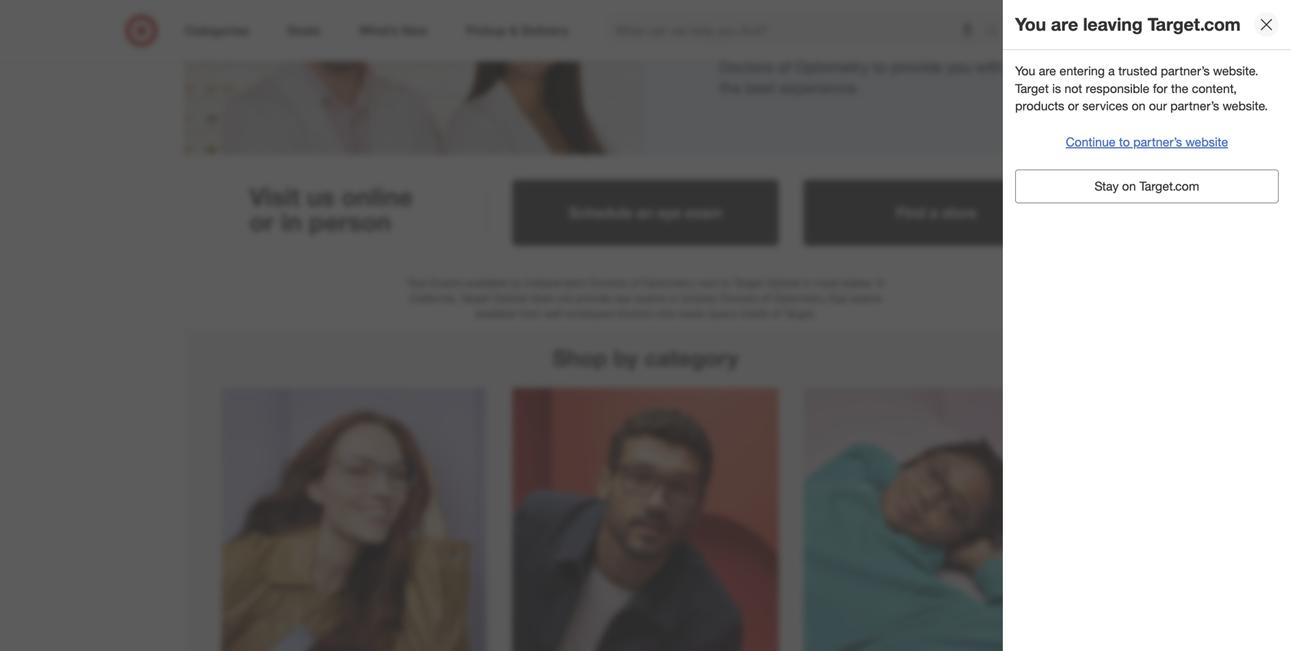 Task type: describe. For each thing, give the bounding box(es) containing it.
doctors for with
[[720, 58, 774, 76]]

self-
[[545, 307, 566, 320]]

1 vertical spatial optical
[[493, 292, 527, 305]]

2 vertical spatial doctors
[[720, 292, 759, 305]]

find a store link
[[792, 167, 1083, 255]]

california,
[[410, 292, 458, 305]]

independent for trusted
[[886, 37, 973, 56]]

space
[[708, 307, 738, 320]]

or inside *eye exams available by independent doctors of optometry next to target optical in most states. in california, target optical does not provide eye exams or employ doctors of optometry. eye exams available from self-employed doctors who lease space inside of target.
[[669, 292, 679, 305]]

2 vertical spatial target
[[461, 292, 490, 305]]

1 vertical spatial available
[[475, 307, 517, 320]]

of right inside
[[772, 307, 781, 320]]

2 vertical spatial partner's
[[1134, 135, 1183, 150]]

or inside you are entering a trusted partner's website. target is not responsible for the content, products or services on our partner's website.
[[1068, 99, 1080, 114]]

trusted inside 'we partner with trusted independent doctors of optometry to provide you with the best experience.'
[[833, 37, 881, 56]]

provide inside *eye exams available by independent doctors of optometry next to target optical in most states. in california, target optical does not provide eye exams or employ doctors of optometry. eye exams available from self-employed doctors who lease space inside of target.
[[576, 292, 612, 305]]

0 vertical spatial available
[[466, 276, 508, 290]]

*eye
[[406, 276, 428, 290]]

in inside "visit us online or in person"
[[281, 207, 302, 237]]

website
[[1186, 135, 1229, 150]]

independent for by
[[525, 276, 587, 290]]

a inside you are entering a trusted partner's website. target is not responsible for the content, products or services on our partner's website.
[[1109, 63, 1116, 78]]

of up the doctors
[[631, 276, 640, 290]]

schedule
[[569, 204, 633, 221]]

states.
[[842, 276, 874, 290]]

of up inside
[[762, 292, 771, 305]]

we
[[720, 37, 741, 56]]

on inside button
[[1123, 179, 1137, 194]]

not inside *eye exams available by independent doctors of optometry next to target optical in most states. in california, target optical does not provide eye exams or employ doctors of optometry. eye exams available from self-employed doctors who lease space inside of target.
[[557, 292, 573, 305]]

you
[[947, 58, 972, 76]]

doctors for available
[[590, 276, 628, 290]]

eye inside *eye exams available by independent doctors of optometry next to target optical in most states. in california, target optical does not provide eye exams or employ doctors of optometry. eye exams available from self-employed doctors who lease space inside of target.
[[615, 292, 632, 305]]

1 vertical spatial website.
[[1223, 99, 1269, 114]]

*eye exams available by independent doctors of optometry next to target optical in most states. in california, target optical does not provide eye exams or employ doctors of optometry. eye exams available from self-employed doctors who lease space inside of target.
[[406, 276, 886, 320]]

leaving
[[1084, 14, 1143, 35]]

content,
[[1193, 81, 1238, 96]]

optometry for to
[[796, 58, 870, 76]]

target.
[[784, 307, 816, 320]]

visit us online or in person
[[250, 182, 413, 237]]

stay
[[1095, 179, 1119, 194]]

you are leaving target.com dialog
[[1003, 0, 1292, 651]]

eye
[[830, 292, 848, 305]]

the for content,
[[1172, 81, 1189, 96]]

experience.
[[780, 79, 860, 97]]

exam
[[686, 204, 723, 221]]

you are leaving target.com
[[1016, 14, 1241, 35]]

target inside you are entering a trusted partner's website. target is not responsible for the content, products or services on our partner's website.
[[1016, 81, 1049, 96]]

search
[[979, 25, 1016, 40]]

exams
[[431, 276, 463, 290]]

schedule an eye exam
[[569, 204, 723, 221]]

we partner with trusted independent doctors of optometry to provide you with the best experience.
[[720, 37, 1004, 97]]

What can we help you find? suggestions appear below search field
[[607, 14, 990, 48]]

stay on target.com
[[1095, 179, 1200, 194]]

1 horizontal spatial with
[[976, 58, 1004, 76]]

who
[[657, 307, 677, 320]]

us
[[307, 182, 335, 212]]

best
[[746, 79, 776, 97]]

0 vertical spatial target.com
[[1148, 14, 1241, 35]]

stay on target.com button
[[1016, 169, 1280, 203]]

of inside 'we partner with trusted independent doctors of optometry to provide you with the best experience.'
[[778, 58, 792, 76]]

products
[[1016, 99, 1065, 114]]

search button
[[979, 14, 1016, 51]]

2 link
[[1135, 14, 1169, 48]]

2
[[1158, 16, 1163, 25]]

1 vertical spatial by
[[614, 345, 639, 372]]

responsible
[[1086, 81, 1150, 96]]

partner
[[746, 37, 796, 56]]

1 vertical spatial partner's
[[1171, 99, 1220, 114]]

are for entering
[[1039, 63, 1057, 78]]

in inside *eye exams available by independent doctors of optometry next to target optical in most states. in california, target optical does not provide eye exams or employ doctors of optometry. eye exams available from self-employed doctors who lease space inside of target.
[[804, 276, 812, 290]]

most
[[815, 276, 839, 290]]

or inside "visit us online or in person"
[[250, 207, 274, 237]]



Task type: locate. For each thing, give the bounding box(es) containing it.
by inside *eye exams available by independent doctors of optometry next to target optical in most states. in california, target optical does not provide eye exams or employ doctors of optometry. eye exams available from self-employed doctors who lease space inside of target.
[[511, 276, 522, 290]]

0 horizontal spatial optometry
[[643, 276, 695, 290]]

doctors up inside
[[720, 292, 759, 305]]

the inside 'we partner with trusted independent doctors of optometry to provide you with the best experience.'
[[720, 79, 742, 97]]

or up the who
[[669, 292, 679, 305]]

0 vertical spatial partner's
[[1162, 63, 1210, 78]]

0 horizontal spatial optical
[[493, 292, 527, 305]]

0 vertical spatial trusted
[[833, 37, 881, 56]]

0 vertical spatial independent
[[886, 37, 973, 56]]

you
[[1016, 14, 1047, 35], [1016, 63, 1036, 78]]

trusted inside you are entering a trusted partner's website. target is not responsible for the content, products or services on our partner's website.
[[1119, 63, 1158, 78]]

you for you are entering a trusted partner's website. target is not responsible for the content, products or services on our partner's website.
[[1016, 63, 1036, 78]]

trusted
[[833, 37, 881, 56], [1119, 63, 1158, 78]]

doctors
[[720, 58, 774, 76], [590, 276, 628, 290], [720, 292, 759, 305]]

provide inside 'we partner with trusted independent doctors of optometry to provide you with the best experience.'
[[892, 58, 943, 76]]

employ
[[682, 292, 717, 305]]

are
[[1052, 14, 1079, 35], [1039, 63, 1057, 78]]

2 vertical spatial or
[[669, 292, 679, 305]]

not
[[1065, 81, 1083, 96], [557, 292, 573, 305]]

independent
[[886, 37, 973, 56], [525, 276, 587, 290]]

partner's down content,
[[1171, 99, 1220, 114]]

0 horizontal spatial exams
[[635, 292, 666, 305]]

shop
[[553, 345, 608, 372]]

on inside you are entering a trusted partner's website. target is not responsible for the content, products or services on our partner's website.
[[1132, 99, 1146, 114]]

1 horizontal spatial in
[[804, 276, 812, 290]]

0 vertical spatial to
[[874, 58, 887, 76]]

0 horizontal spatial eye
[[615, 292, 632, 305]]

0 horizontal spatial provide
[[576, 292, 612, 305]]

0 vertical spatial you
[[1016, 14, 1047, 35]]

exams up the doctors
[[635, 292, 666, 305]]

1 horizontal spatial optical
[[766, 276, 801, 290]]

independent inside *eye exams available by independent doctors of optometry next to target optical in most states. in california, target optical does not provide eye exams or employ doctors of optometry. eye exams available from self-employed doctors who lease space inside of target.
[[525, 276, 587, 290]]

optometry inside 'we partner with trusted independent doctors of optometry to provide you with the best experience.'
[[796, 58, 870, 76]]

0 vertical spatial by
[[511, 276, 522, 290]]

2 you from the top
[[1016, 63, 1036, 78]]

1 horizontal spatial not
[[1065, 81, 1083, 96]]

doctors
[[617, 307, 654, 320]]

from
[[520, 307, 542, 320]]

1 vertical spatial in
[[804, 276, 812, 290]]

target up inside
[[734, 276, 763, 290]]

provide
[[892, 58, 943, 76], [576, 292, 612, 305]]

available left from in the left of the page
[[475, 307, 517, 320]]

1 vertical spatial are
[[1039, 63, 1057, 78]]

0 horizontal spatial independent
[[525, 276, 587, 290]]

exams
[[635, 292, 666, 305], [851, 292, 882, 305]]

1 horizontal spatial a
[[1109, 63, 1116, 78]]

0 vertical spatial in
[[281, 207, 302, 237]]

2 horizontal spatial to
[[1120, 135, 1131, 150]]

of down partner on the top of the page
[[778, 58, 792, 76]]

1 vertical spatial a
[[930, 204, 938, 221]]

1 vertical spatial independent
[[525, 276, 587, 290]]

by
[[511, 276, 522, 290], [614, 345, 639, 372]]

1 vertical spatial optometry
[[643, 276, 695, 290]]

our
[[1150, 99, 1168, 114]]

or left services
[[1068, 99, 1080, 114]]

of
[[778, 58, 792, 76], [631, 276, 640, 290], [762, 292, 771, 305], [772, 307, 781, 320]]

employed
[[566, 307, 614, 320]]

0 vertical spatial a
[[1109, 63, 1116, 78]]

website.
[[1214, 63, 1259, 78], [1223, 99, 1269, 114]]

independent inside 'we partner with trusted independent doctors of optometry to provide you with the best experience.'
[[886, 37, 973, 56]]

2 exams from the left
[[851, 292, 882, 305]]

2 horizontal spatial or
[[1068, 99, 1080, 114]]

eye
[[658, 204, 682, 221], [615, 292, 632, 305]]

optometry for next
[[643, 276, 695, 290]]

partner's up the for
[[1162, 63, 1210, 78]]

exams down states.
[[851, 292, 882, 305]]

0 horizontal spatial with
[[800, 37, 828, 56]]

continue to partner's website link
[[1016, 133, 1280, 151]]

0 horizontal spatial target
[[461, 292, 490, 305]]

1 vertical spatial or
[[250, 207, 274, 237]]

services
[[1083, 99, 1129, 114]]

1 vertical spatial provide
[[576, 292, 612, 305]]

or left us
[[250, 207, 274, 237]]

in up "optometry."
[[804, 276, 812, 290]]

optometry.
[[774, 292, 827, 305]]

0 horizontal spatial trusted
[[833, 37, 881, 56]]

an
[[637, 204, 654, 221]]

the inside you are entering a trusted partner's website. target is not responsible for the content, products or services on our partner's website.
[[1172, 81, 1189, 96]]

1 vertical spatial eye
[[615, 292, 632, 305]]

0 vertical spatial with
[[800, 37, 828, 56]]

doctors up "best"
[[720, 58, 774, 76]]

1 vertical spatial to
[[1120, 135, 1131, 150]]

to inside 'we partner with trusted independent doctors of optometry to provide you with the best experience.'
[[874, 58, 887, 76]]

the right the for
[[1172, 81, 1189, 96]]

1 horizontal spatial the
[[1172, 81, 1189, 96]]

are left leaving
[[1052, 14, 1079, 35]]

visit
[[250, 182, 300, 212]]

0 vertical spatial are
[[1052, 14, 1079, 35]]

optometry inside *eye exams available by independent doctors of optometry next to target optical in most states. in california, target optical does not provide eye exams or employ doctors of optometry. eye exams available from self-employed doctors who lease space inside of target.
[[643, 276, 695, 290]]

1 exams from the left
[[635, 292, 666, 305]]

1 you from the top
[[1016, 14, 1047, 35]]

eye right an
[[658, 204, 682, 221]]

optical up "optometry."
[[766, 276, 801, 290]]

0 vertical spatial optical
[[766, 276, 801, 290]]

doctors inside 'we partner with trusted independent doctors of optometry to provide you with the best experience.'
[[720, 58, 774, 76]]

does
[[530, 292, 554, 305]]

with
[[800, 37, 828, 56], [976, 58, 1004, 76]]

2 horizontal spatial target
[[1016, 81, 1049, 96]]

1 vertical spatial on
[[1123, 179, 1137, 194]]

website. down content,
[[1223, 99, 1269, 114]]

1 horizontal spatial provide
[[892, 58, 943, 76]]

target up products
[[1016, 81, 1049, 96]]

0 horizontal spatial the
[[720, 79, 742, 97]]

by down the doctors
[[614, 345, 639, 372]]

available right exams
[[466, 276, 508, 290]]

0 horizontal spatial in
[[281, 207, 302, 237]]

entering
[[1060, 63, 1106, 78]]

optical up from in the left of the page
[[493, 292, 527, 305]]

website. up content,
[[1214, 63, 1259, 78]]

0 horizontal spatial a
[[930, 204, 938, 221]]

provide left you on the top of the page
[[892, 58, 943, 76]]

target.com up content,
[[1148, 14, 1241, 35]]

0 vertical spatial eye
[[658, 204, 682, 221]]

target.com down continue to partner's website link
[[1140, 179, 1200, 194]]

1 vertical spatial trusted
[[1119, 63, 1158, 78]]

are for leaving
[[1052, 14, 1079, 35]]

0 horizontal spatial by
[[511, 276, 522, 290]]

you are entering a trusted partner's website. target is not responsible for the content, products or services on our partner's website.
[[1016, 63, 1269, 114]]

0 horizontal spatial or
[[250, 207, 274, 237]]

1 horizontal spatial by
[[614, 345, 639, 372]]

next
[[698, 276, 719, 290]]

1 horizontal spatial or
[[669, 292, 679, 305]]

0 vertical spatial or
[[1068, 99, 1080, 114]]

person
[[309, 207, 392, 237]]

optometry
[[796, 58, 870, 76], [643, 276, 695, 290]]

are inside you are entering a trusted partner's website. target is not responsible for the content, products or services on our partner's website.
[[1039, 63, 1057, 78]]

optometry up the who
[[643, 276, 695, 290]]

independent up does
[[525, 276, 587, 290]]

continue
[[1066, 135, 1116, 150]]

you inside you are entering a trusted partner's website. target is not responsible for the content, products or services on our partner's website.
[[1016, 63, 1036, 78]]

on right stay
[[1123, 179, 1137, 194]]

a
[[1109, 63, 1116, 78], [930, 204, 938, 221]]

target.com inside button
[[1140, 179, 1200, 194]]

to inside the you are leaving target.com dialog
[[1120, 135, 1131, 150]]

1 horizontal spatial independent
[[886, 37, 973, 56]]

target.com
[[1148, 14, 1241, 35], [1140, 179, 1200, 194]]

trusted up experience. on the right top
[[833, 37, 881, 56]]

in
[[877, 276, 886, 290]]

1 vertical spatial with
[[976, 58, 1004, 76]]

lease
[[680, 307, 705, 320]]

not up the self-
[[557, 292, 573, 305]]

to
[[874, 58, 887, 76], [1120, 135, 1131, 150], [722, 276, 731, 290]]

1 horizontal spatial optometry
[[796, 58, 870, 76]]

1 vertical spatial target.com
[[1140, 179, 1200, 194]]

0 vertical spatial website.
[[1214, 63, 1259, 78]]

find
[[897, 204, 926, 221]]

shop by category
[[553, 345, 739, 372]]

a up responsible
[[1109, 63, 1116, 78]]

doctors up 'employed'
[[590, 276, 628, 290]]

a right 'find' at the top of the page
[[930, 204, 938, 221]]

0 vertical spatial not
[[1065, 81, 1083, 96]]

0 vertical spatial target
[[1016, 81, 1049, 96]]

0 vertical spatial on
[[1132, 99, 1146, 114]]

online
[[342, 182, 413, 212]]

you for you are leaving target.com
[[1016, 14, 1047, 35]]

continue to partner's website
[[1066, 135, 1229, 150]]

1 vertical spatial not
[[557, 292, 573, 305]]

1 horizontal spatial to
[[874, 58, 887, 76]]

not inside you are entering a trusted partner's website. target is not responsible for the content, products or services on our partner's website.
[[1065, 81, 1083, 96]]

1 horizontal spatial target
[[734, 276, 763, 290]]

the for best
[[720, 79, 742, 97]]

available
[[466, 276, 508, 290], [475, 307, 517, 320]]

on left our
[[1132, 99, 1146, 114]]

target
[[1016, 81, 1049, 96], [734, 276, 763, 290], [461, 292, 490, 305]]

target down exams
[[461, 292, 490, 305]]

in left us
[[281, 207, 302, 237]]

0 vertical spatial provide
[[892, 58, 943, 76]]

are up "is"
[[1039, 63, 1057, 78]]

provide up 'employed'
[[576, 292, 612, 305]]

inside
[[741, 307, 769, 320]]

the
[[720, 79, 742, 97], [1172, 81, 1189, 96]]

or
[[1068, 99, 1080, 114], [250, 207, 274, 237], [669, 292, 679, 305]]

on
[[1132, 99, 1146, 114], [1123, 179, 1137, 194]]

0 horizontal spatial not
[[557, 292, 573, 305]]

1 vertical spatial target
[[734, 276, 763, 290]]

for
[[1154, 81, 1168, 96]]

eye up the doctors
[[615, 292, 632, 305]]

partner's down our
[[1134, 135, 1183, 150]]

0 vertical spatial doctors
[[720, 58, 774, 76]]

trusted up responsible
[[1119, 63, 1158, 78]]

2 vertical spatial to
[[722, 276, 731, 290]]

0 horizontal spatial to
[[722, 276, 731, 290]]

in
[[281, 207, 302, 237], [804, 276, 812, 290]]

optical
[[766, 276, 801, 290], [493, 292, 527, 305]]

find a store
[[897, 204, 978, 221]]

0 vertical spatial optometry
[[796, 58, 870, 76]]

store
[[942, 204, 978, 221]]

with right you on the top of the page
[[976, 58, 1004, 76]]

with up experience. on the right top
[[800, 37, 828, 56]]

1 vertical spatial doctors
[[590, 276, 628, 290]]

schedule an eye exam link
[[500, 167, 792, 255]]

category
[[645, 345, 739, 372]]

is
[[1053, 81, 1062, 96]]

the left "best"
[[720, 79, 742, 97]]

partner's
[[1162, 63, 1210, 78], [1171, 99, 1220, 114], [1134, 135, 1183, 150]]

by up from in the left of the page
[[511, 276, 522, 290]]

1 vertical spatial you
[[1016, 63, 1036, 78]]

to inside *eye exams available by independent doctors of optometry next to target optical in most states. in california, target optical does not provide eye exams or employ doctors of optometry. eye exams available from self-employed doctors who lease space inside of target.
[[722, 276, 731, 290]]

not right "is"
[[1065, 81, 1083, 96]]

1 horizontal spatial eye
[[658, 204, 682, 221]]

1 horizontal spatial exams
[[851, 292, 882, 305]]

independent up you on the top of the page
[[886, 37, 973, 56]]

1 horizontal spatial trusted
[[1119, 63, 1158, 78]]

optometry up experience. on the right top
[[796, 58, 870, 76]]



Task type: vqa. For each thing, say whether or not it's contained in the screenshot.
6.875" Battery Operated Lit Ceramic Christmas Tree Green - Wondershop™ on the bottom left
no



